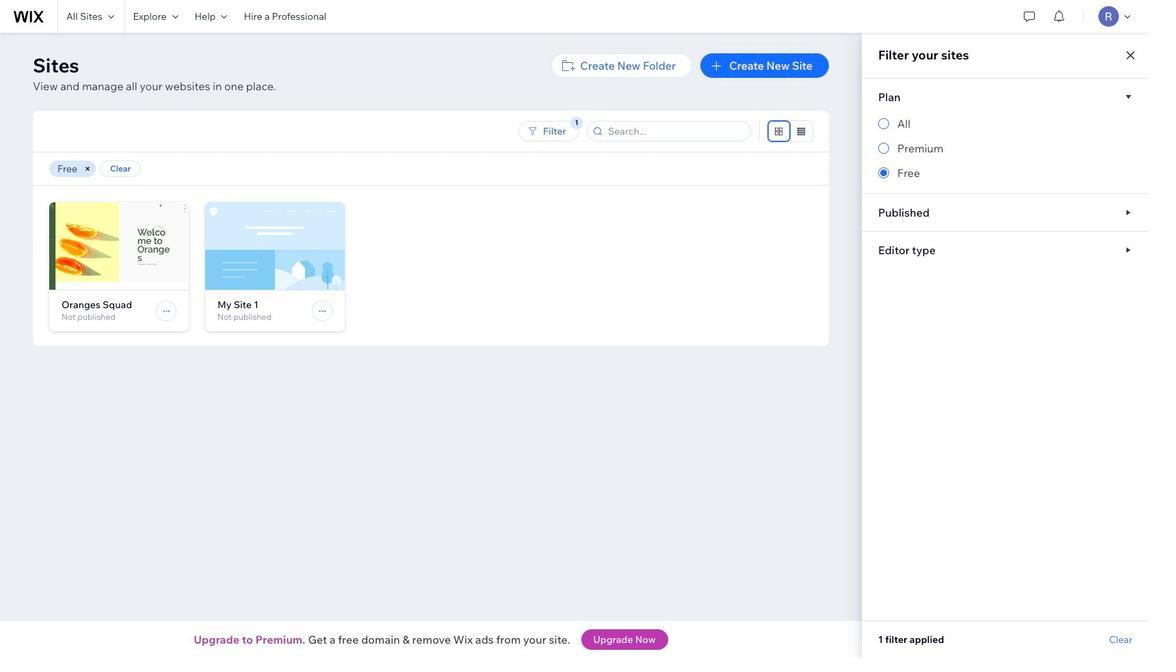 Task type: vqa. For each thing, say whether or not it's contained in the screenshot.
the "Search..." field
yes



Task type: locate. For each thing, give the bounding box(es) containing it.
my site 1 image
[[205, 203, 345, 290]]

Search... field
[[604, 122, 746, 141]]

option group
[[878, 116, 1133, 181]]

oranges squad image
[[49, 203, 189, 290]]

list
[[49, 203, 829, 346]]



